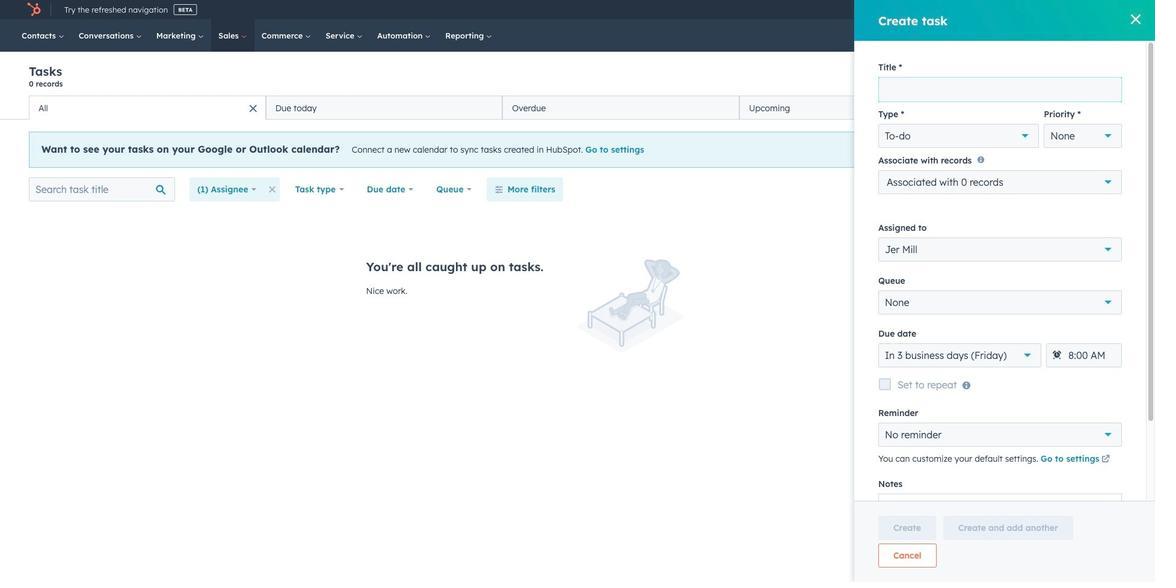 Task type: describe. For each thing, give the bounding box(es) containing it.
close image
[[1132, 14, 1141, 24]]

Search HubSpot search field
[[977, 25, 1113, 46]]

HH:MM text field
[[1047, 344, 1122, 368]]

jer mill image
[[1053, 4, 1064, 15]]

close image
[[1104, 147, 1112, 154]]

2 link opens in a new window image from the top
[[1102, 456, 1110, 465]]



Task type: vqa. For each thing, say whether or not it's contained in the screenshot.
Upgrade icon
no



Task type: locate. For each thing, give the bounding box(es) containing it.
Search task title search field
[[29, 178, 175, 202]]

tab list
[[29, 96, 977, 120]]

link opens in a new window image
[[1102, 453, 1110, 468], [1102, 456, 1110, 465]]

menu
[[874, 0, 1141, 19]]

alert
[[29, 132, 1127, 168]]

marketplaces image
[[962, 5, 972, 16]]

banner
[[29, 64, 1127, 96]]

None text field
[[879, 77, 1122, 102]]

1 link opens in a new window image from the top
[[1102, 453, 1110, 468]]



